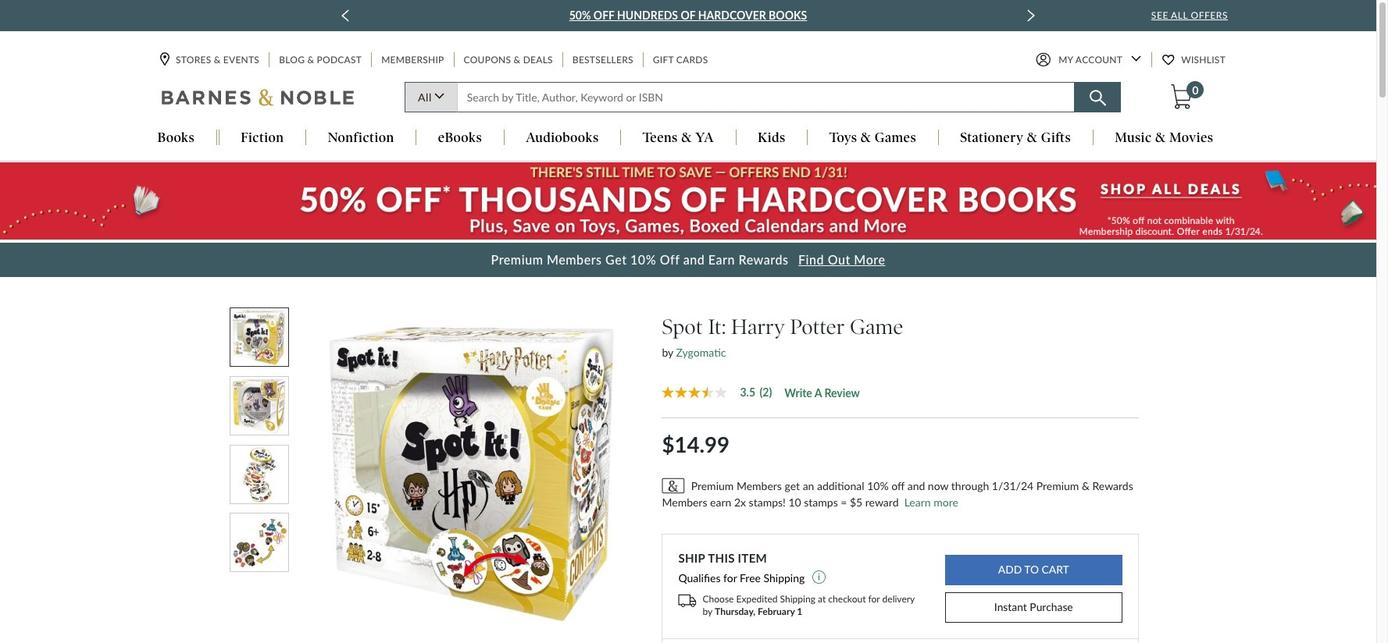 Task type: locate. For each thing, give the bounding box(es) containing it.
1 vertical spatial shipping
[[780, 594, 816, 605]]

see all offers link
[[1152, 9, 1228, 21]]

1 vertical spatial by
[[703, 606, 713, 618]]

members up stamps!
[[737, 480, 782, 493]]

1 horizontal spatial and
[[908, 480, 925, 493]]

& left gifts
[[1027, 130, 1038, 146]]

members
[[547, 252, 602, 267], [737, 480, 782, 493], [662, 496, 708, 509]]

& right 1/31/24
[[1082, 480, 1090, 493]]

None field
[[457, 82, 1075, 113]]

more
[[934, 496, 959, 509]]

books inside button
[[157, 130, 195, 146]]

None submit
[[945, 555, 1123, 586]]

all link
[[405, 82, 457, 113]]

deals
[[523, 54, 553, 66]]

shipping
[[764, 572, 805, 585], [780, 594, 816, 605]]

1 vertical spatial and
[[908, 480, 925, 493]]

stamps
[[804, 496, 838, 509]]

for left free
[[724, 572, 737, 585]]

and left earn
[[683, 252, 705, 267]]

out
[[828, 252, 851, 267]]

gift cards
[[653, 54, 708, 66]]

for left "delivery"
[[869, 594, 880, 605]]

& right stores
[[214, 54, 221, 66]]

coupons & deals
[[464, 54, 553, 66]]

0 horizontal spatial by
[[662, 346, 674, 360]]

shipping right free
[[764, 572, 805, 585]]

premium members get 10% off and earn rewards find out more
[[491, 252, 886, 267]]

kids
[[758, 130, 786, 146]]

1 vertical spatial members
[[737, 480, 782, 493]]

1 vertical spatial for
[[869, 594, 880, 605]]

0 horizontal spatial members
[[547, 252, 602, 267]]

& for music
[[1156, 130, 1166, 146]]

& left deals
[[514, 54, 521, 66]]

zygomatic link
[[676, 346, 726, 360]]

1 horizontal spatial off
[[660, 252, 680, 267]]

none submit inside $14.99 main content
[[945, 555, 1123, 586]]

by down "choose"
[[703, 606, 713, 618]]

spot it: harry potter game by zygomatic
[[662, 315, 904, 360]]

an
[[803, 480, 815, 493]]

0 vertical spatial off
[[594, 9, 615, 22]]

0 horizontal spatial rewards
[[739, 252, 789, 267]]

& inside 'link'
[[514, 54, 521, 66]]

& right music
[[1156, 130, 1166, 146]]

& for toys
[[861, 130, 872, 146]]

get
[[606, 252, 627, 267]]

10% right 'get'
[[631, 252, 657, 267]]

qualifies
[[679, 572, 721, 585]]

off left earn
[[660, 252, 680, 267]]

ebooks button
[[417, 130, 504, 147]]

0 vertical spatial rewards
[[739, 252, 789, 267]]

shipping inside choose expedited shipping at checkout for delivery by
[[780, 594, 816, 605]]

&
[[214, 54, 221, 66], [307, 54, 314, 66], [514, 54, 521, 66], [682, 130, 692, 146], [861, 130, 872, 146], [1027, 130, 1038, 146], [1156, 130, 1166, 146], [1082, 480, 1090, 493]]

premium members get an additional 10% off and now through 1/31/24 premium & rewards members earn 2x stamps! 10 stamps = $5 reward
[[662, 480, 1134, 509]]

10%
[[631, 252, 657, 267], [868, 480, 889, 493]]

members left earn
[[662, 496, 708, 509]]

0 vertical spatial books
[[769, 9, 807, 22]]

shipping up 1
[[780, 594, 816, 605]]

1 horizontal spatial premium
[[691, 480, 734, 493]]

1 horizontal spatial for
[[869, 594, 880, 605]]

all right see
[[1171, 9, 1188, 21]]

membership
[[381, 54, 444, 66]]

0 vertical spatial for
[[724, 572, 737, 585]]

bestsellers
[[573, 54, 634, 66]]

all
[[1171, 9, 1188, 21], [418, 91, 432, 104]]

0 vertical spatial and
[[683, 252, 705, 267]]

3.5 (2)
[[740, 386, 772, 400]]

teens & ya
[[643, 130, 714, 146]]

and up the learn
[[908, 480, 925, 493]]

alternative view 2 of spot it: harry potter game image
[[231, 377, 287, 435]]

0 vertical spatial by
[[662, 346, 674, 360]]

blog & podcast
[[279, 54, 362, 66]]

stores & events link
[[160, 53, 261, 68]]

write a review
[[785, 387, 860, 400]]

1/31/24
[[992, 480, 1034, 493]]

& right toys
[[861, 130, 872, 146]]

my
[[1059, 54, 1074, 66]]

offers
[[1191, 9, 1228, 21]]

0 horizontal spatial premium
[[491, 252, 543, 267]]

0 vertical spatial members
[[547, 252, 602, 267]]

toys & games button
[[808, 130, 938, 147]]

1 horizontal spatial by
[[703, 606, 713, 618]]

for inside "ship this item qualifies for free shipping"
[[724, 572, 737, 585]]

0 horizontal spatial 10%
[[631, 252, 657, 267]]

members for get
[[737, 480, 782, 493]]

through
[[952, 480, 990, 493]]

0 vertical spatial 10%
[[631, 252, 657, 267]]

see all offers
[[1152, 9, 1228, 21]]

1 vertical spatial books
[[157, 130, 195, 146]]

3.5
[[740, 386, 756, 400]]

at
[[818, 594, 826, 605]]

1 vertical spatial off
[[660, 252, 680, 267]]

members left 'get'
[[547, 252, 602, 267]]

instant purchase
[[995, 601, 1073, 615]]

toys & games
[[830, 130, 917, 146]]

stores
[[176, 54, 211, 66]]

logo image
[[162, 89, 356, 111]]

2 horizontal spatial members
[[737, 480, 782, 493]]

books
[[769, 9, 807, 22], [157, 130, 195, 146]]

potter
[[790, 315, 845, 340]]

premium for premium members get 10% off and earn rewards find out more
[[491, 252, 543, 267]]

0 horizontal spatial for
[[724, 572, 737, 585]]

choose expedited shipping at checkout for delivery by
[[703, 594, 915, 618]]

& for teens
[[682, 130, 692, 146]]

earn
[[709, 252, 735, 267]]

gifts
[[1042, 130, 1071, 146]]

1 vertical spatial 10%
[[868, 480, 889, 493]]

choose
[[703, 594, 734, 605]]

off inside $14.99 main content
[[660, 252, 680, 267]]

cart image
[[1172, 85, 1193, 110]]

2 vertical spatial members
[[662, 496, 708, 509]]

instant
[[995, 601, 1027, 615]]

search image
[[1090, 90, 1106, 107]]

1 vertical spatial all
[[418, 91, 432, 104]]

0 horizontal spatial and
[[683, 252, 705, 267]]

additional
[[817, 480, 865, 493]]

premium
[[491, 252, 543, 267], [691, 480, 734, 493], [1037, 480, 1079, 493]]

1 vertical spatial rewards
[[1093, 480, 1134, 493]]

& left ya
[[682, 130, 692, 146]]

thursday,
[[715, 606, 756, 618]]

get
[[785, 480, 800, 493]]

0 horizontal spatial books
[[157, 130, 195, 146]]

down arrow image
[[1132, 56, 1142, 62]]

membership link
[[380, 53, 446, 68]]

0
[[1193, 84, 1199, 97]]

& right blog
[[307, 54, 314, 66]]

10% up reward on the right of page
[[868, 480, 889, 493]]

1 horizontal spatial rewards
[[1093, 480, 1134, 493]]

spot
[[662, 315, 703, 340]]

off
[[892, 480, 905, 493]]

for inside choose expedited shipping at checkout for delivery by
[[869, 594, 880, 605]]

gift
[[653, 54, 674, 66]]

0 vertical spatial all
[[1171, 9, 1188, 21]]

0 vertical spatial shipping
[[764, 572, 805, 585]]

music
[[1115, 130, 1152, 146]]

0 horizontal spatial off
[[594, 9, 615, 22]]

50% off hundreds of hardcover books link
[[569, 6, 807, 25]]

all down membership link
[[418, 91, 432, 104]]

by inside the spot it: harry potter game by zygomatic
[[662, 346, 674, 360]]

fiction
[[241, 130, 284, 146]]

off right 50%
[[594, 9, 615, 22]]

& for blog
[[307, 54, 314, 66]]

this
[[708, 552, 735, 566]]

next slide / item image
[[1027, 9, 1035, 22]]

1 horizontal spatial 10%
[[868, 480, 889, 493]]

off
[[594, 9, 615, 22], [660, 252, 680, 267]]

by
[[662, 346, 674, 360], [703, 606, 713, 618]]

by down spot
[[662, 346, 674, 360]]

teens & ya button
[[621, 130, 736, 147]]

my account
[[1059, 54, 1123, 66]]

alternative view 4 of spot it: harry potter game image
[[229, 514, 290, 572]]



Task type: describe. For each thing, give the bounding box(es) containing it.
stationery
[[961, 130, 1024, 146]]

podcast
[[317, 54, 362, 66]]

& for stationery
[[1027, 130, 1038, 146]]

coupons
[[464, 54, 511, 66]]

Search by Title, Author, Keyword or ISBN text field
[[457, 82, 1075, 113]]

rewards inside premium members get an additional 10% off and now through 1/31/24 premium & rewards members earn 2x stamps! 10 stamps = $5 reward
[[1093, 480, 1134, 493]]

stores & events
[[176, 54, 260, 66]]

stationery & gifts button
[[939, 130, 1093, 147]]

delivery
[[883, 594, 915, 605]]

1 horizontal spatial members
[[662, 496, 708, 509]]

write a review button
[[785, 387, 860, 400]]

fiction button
[[219, 130, 305, 147]]

free
[[740, 572, 761, 585]]

learn
[[905, 496, 931, 509]]

my account button
[[1036, 53, 1142, 68]]

review
[[825, 387, 860, 400]]

& for stores
[[214, 54, 221, 66]]

blog & podcast link
[[278, 53, 363, 68]]

zygomatic
[[676, 346, 726, 360]]

50% off thousans of hardcover books, plus, save on toys, games, boxed calendars and more image
[[0, 163, 1377, 240]]

find
[[799, 252, 825, 267]]

thursday, february 1
[[715, 606, 803, 618]]

ebooks
[[438, 130, 482, 146]]

cards
[[677, 54, 708, 66]]

50%
[[569, 9, 591, 22]]

teens
[[643, 130, 678, 146]]

ship
[[679, 552, 705, 566]]

1 horizontal spatial all
[[1171, 9, 1188, 21]]

stamps!
[[749, 496, 786, 509]]

premium for premium members get an additional 10% off and now through 1/31/24 premium & rewards members earn 2x stamps! 10 stamps = $5 reward
[[691, 480, 734, 493]]

hardcover
[[698, 9, 766, 22]]

audiobooks button
[[505, 130, 621, 147]]

purchase
[[1030, 601, 1073, 615]]

0 horizontal spatial all
[[418, 91, 432, 104]]

stationery & gifts
[[961, 130, 1071, 146]]

$14.99 main content
[[0, 162, 1377, 644]]

toys
[[830, 130, 858, 146]]

more
[[854, 252, 886, 267]]

expedited
[[737, 594, 778, 605]]

0 button
[[1170, 81, 1205, 111]]

ship this item qualifies for free shipping
[[679, 552, 808, 585]]

2x
[[734, 496, 746, 509]]

previous slide / item image
[[342, 9, 350, 22]]

hundreds
[[617, 9, 678, 22]]

write
[[785, 387, 813, 400]]

books button
[[136, 130, 216, 147]]

alternative view 1 of spot it: harry potter game image
[[231, 309, 287, 367]]

games
[[875, 130, 917, 146]]

february
[[758, 606, 795, 618]]

wishlist
[[1182, 54, 1226, 66]]

& inside premium members get an additional 10% off and now through 1/31/24 premium & rewards members earn 2x stamps! 10 stamps = $5 reward
[[1082, 480, 1090, 493]]

learn more
[[905, 496, 959, 509]]

spot it: harry potter game image
[[323, 316, 623, 628]]

(2)
[[760, 386, 772, 400]]

coupons & deals link
[[462, 53, 555, 68]]

account
[[1076, 54, 1123, 66]]

earn
[[710, 496, 732, 509]]

a
[[815, 387, 822, 400]]

members for get
[[547, 252, 602, 267]]

nonfiction
[[328, 130, 394, 146]]

10% inside premium members get an additional 10% off and now through 1/31/24 premium & rewards members earn 2x stamps! 10 stamps = $5 reward
[[868, 480, 889, 493]]

audiobooks
[[526, 130, 599, 146]]

& for coupons
[[514, 54, 521, 66]]

movies
[[1170, 130, 1214, 146]]

and inside premium members get an additional 10% off and now through 1/31/24 premium & rewards members earn 2x stamps! 10 stamps = $5 reward
[[908, 480, 925, 493]]

shipping inside "ship this item qualifies for free shipping"
[[764, 572, 805, 585]]

50% off hundreds of hardcover books
[[569, 9, 807, 22]]

checkout
[[829, 594, 866, 605]]

now
[[928, 480, 949, 493]]

harry
[[732, 315, 785, 340]]

user image
[[1036, 53, 1051, 68]]

=
[[841, 496, 847, 509]]

$14.99
[[662, 432, 735, 458]]

alternative view 3 of spot it: harry potter game image
[[237, 446, 282, 504]]

events
[[223, 54, 260, 66]]

reward
[[866, 496, 899, 509]]

item
[[738, 552, 767, 566]]

music & movies
[[1115, 130, 1214, 146]]

instant purchase button
[[945, 593, 1123, 624]]

$5
[[850, 496, 863, 509]]

nonfiction button
[[306, 130, 416, 147]]

by inside choose expedited shipping at checkout for delivery by
[[703, 606, 713, 618]]

bestsellers link
[[571, 53, 635, 68]]

music & movies button
[[1094, 130, 1235, 147]]

ya
[[696, 130, 714, 146]]

2 horizontal spatial premium
[[1037, 480, 1079, 493]]

learn more link
[[905, 494, 959, 512]]

1 horizontal spatial books
[[769, 9, 807, 22]]



Task type: vqa. For each thing, say whether or not it's contained in the screenshot.
audiobooks
yes



